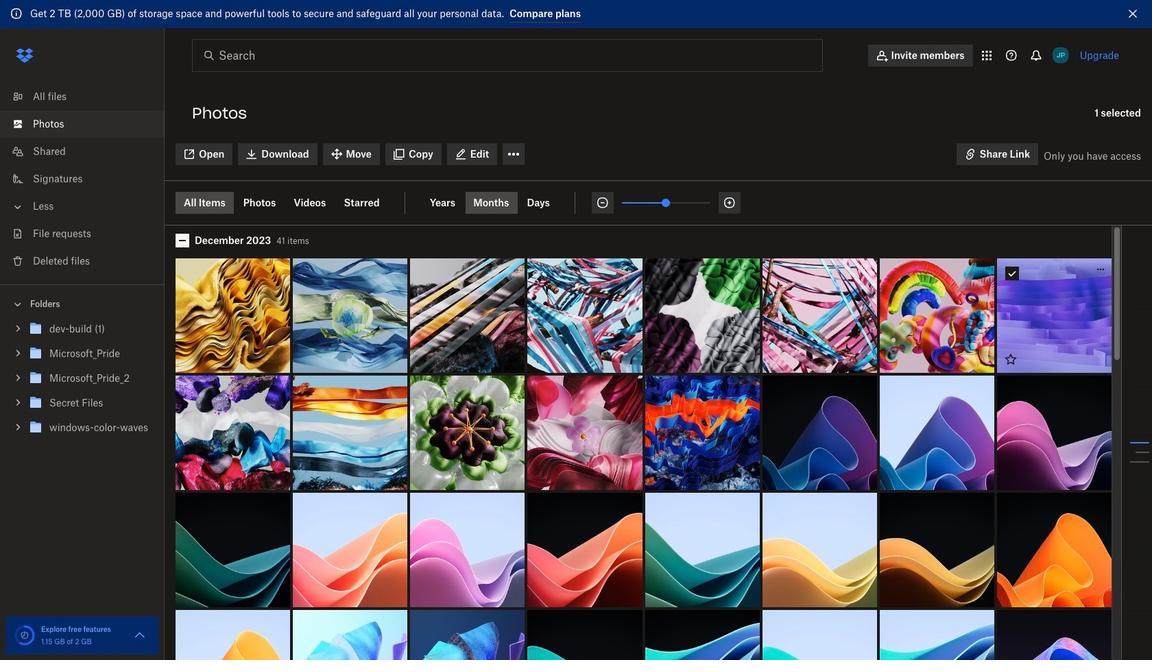 Task type: vqa. For each thing, say whether or not it's contained in the screenshot.
rightmost tab list
yes



Task type: locate. For each thing, give the bounding box(es) containing it.
image - multisexual_4k.png 12/5/2023, 2:22:11 pm image
[[176, 376, 290, 490]]

image - 01-purple_dm-4k.png 12/5/2023, 2:20:21 pm image
[[997, 376, 1112, 490]]

image - pridewallpaper.png 12/5/2023, 2:22:29 pm image
[[880, 258, 994, 373]]

image - 02-green_blue_lm-4k.png 12/5/2023, 2:20:03 pm image
[[645, 493, 760, 608]]

image - 02-wave_dm-4k.png 12/5/2023, 2:19:13 pm image
[[997, 610, 1112, 661]]

image - 04-pink_orange_dm-4k.png 12/5/2023, 2:20:04 pm image
[[528, 493, 642, 608]]

image - 03-devhome_dm-4k.png 12/5/2023, 2:19:35 pm image
[[410, 610, 525, 661]]

image - 06-yellow_dm-4k.png 12/5/2023, 2:19:53 pm image
[[880, 493, 994, 608]]

alert
[[0, 0, 1152, 28]]

tab list
[[176, 192, 405, 214], [422, 192, 575, 214]]

image - sapphic_4k.png 12/5/2023, 2:21:12 pm image
[[528, 376, 642, 490]]

1 tab list from the left
[[176, 192, 405, 214]]

image - transneutral_4k.png 12/5/2023, 2:23:34 pm image
[[176, 258, 290, 373]]

image - greenblue.png 12/5/2023, 2:23:30 pm image
[[293, 258, 408, 373]]

image - 08-green_blue_dm-4k.png 12/5/2023, 2:19:30 pm image
[[528, 610, 642, 661]]

list
[[0, 74, 165, 284]]

1 horizontal spatial tab list
[[422, 192, 575, 214]]

group
[[0, 314, 165, 450]]

image - 06-yellow_lm-4k.png 12/5/2023, 2:20:00 pm image
[[762, 493, 877, 608]]

list item
[[0, 110, 165, 138]]

dropbox image
[[11, 41, 38, 69]]

image - 05-orange_lm-4k.png 12/5/2023, 2:19:45 pm image
[[176, 610, 290, 661]]

image - 03-blue_purple_lm-4k.png 12/5/2023, 2:20:22 pm image
[[880, 376, 994, 490]]

0 horizontal spatial tab list
[[176, 192, 405, 214]]



Task type: describe. For each thing, give the bounding box(es) containing it.
image - 08-green_blue_lm-4k.png 12/5/2023, 2:19:23 pm image
[[762, 610, 877, 661]]

image - 07-green_blue_lm-4k.png 12/5/2023, 2:19:16 pm image
[[880, 610, 994, 661]]

image - transmasculine_4k.png 12/5/2023, 2:23:06 pm image
[[528, 258, 642, 373]]

image - aromanticasexual_4k.png 12/5/2023, 2:21:57 pm image
[[293, 376, 408, 490]]

image - 01-purple_lm-4k.png 12/5/2023, 2:20:08 pm image
[[410, 493, 525, 608]]

image - androgynous new 4k.png 12/5/2023, 2:22:18 pm image
[[997, 258, 1112, 373]]

image - 07-green_blue_dm-4k.png 12/5/2023, 2:19:26 pm image
[[645, 610, 760, 661]]

quota usage progress bar
[[14, 625, 36, 647]]

image - 02-green_blue_dm-4k.png 12/5/2023, 2:20:17 pm image
[[176, 493, 290, 608]]

Search in folder "Dropbox" text field
[[219, 47, 794, 63]]

image - 03-devhome_lm-4k.png 12/5/2023, 2:19:43 pm image
[[293, 610, 408, 661]]

image - multigender_4k.png 12/5/2023, 2:20:59 pm image
[[645, 376, 760, 490]]

Photo Zoom Slider range field
[[622, 202, 711, 203]]

2 tab list from the left
[[422, 192, 575, 214]]

image - aspec_4k.png 12/5/2023, 2:22:55 pm image
[[645, 258, 760, 373]]

image - demifluidnew_4k.png 12/5/2023, 2:23:22 pm image
[[410, 258, 525, 373]]

less image
[[11, 200, 25, 214]]

image - diamoric_4k.png 12/5/2023, 2:21:27 pm image
[[410, 376, 525, 490]]

image - 04-pink_orange_lm-4k.png 12/5/2023, 2:20:14 pm image
[[293, 493, 408, 608]]

image - 03-blue_purple_dm-4k.png 12/5/2023, 2:20:29 pm image
[[762, 376, 877, 490]]

image - 05-orange_dm-4k.png 12/5/2023, 2:19:50 pm image
[[997, 493, 1112, 608]]

image - transfeminine_4k.png 12/5/2023, 2:22:40 pm image
[[762, 258, 877, 373]]



